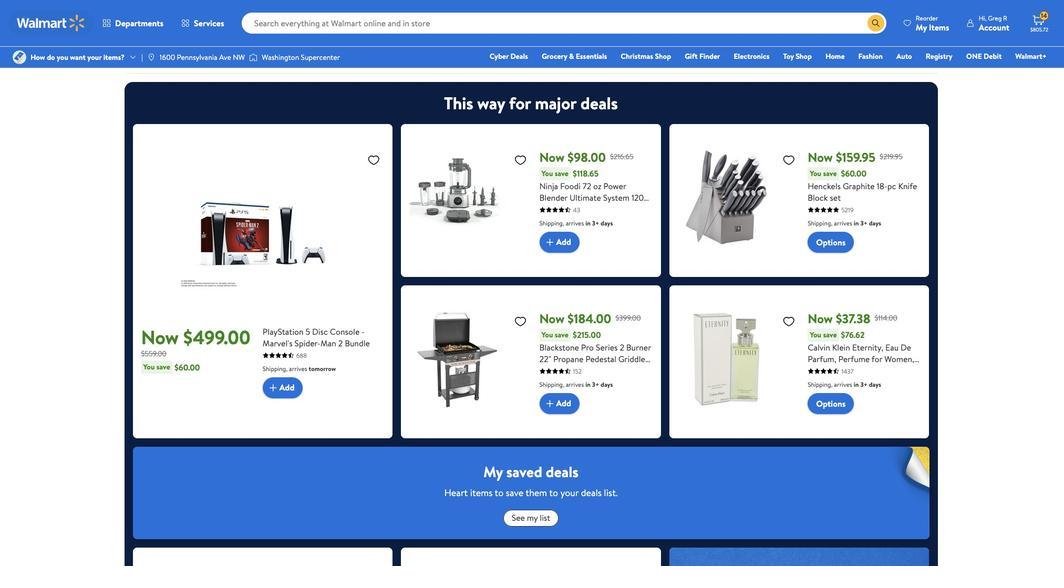 Task type: describe. For each thing, give the bounding box(es) containing it.
oz inside you save $76.62 calvin klein eternity, eau de parfum, perfume for women, 3.4 oz
[[821, 365, 829, 376]]

toys image
[[274, 6, 311, 43]]

tech link
[[202, 6, 257, 57]]

cyber
[[490, 51, 509, 62]]

in for $98.00
[[586, 218, 591, 227]]

beauty & grooming
[[845, 46, 876, 64]]

services button
[[172, 11, 233, 36]]

5
[[306, 326, 310, 337]]

shipping, arrives tomorrow
[[263, 364, 336, 373]]

arrives for now $159.95
[[834, 218, 853, 227]]

items?
[[103, 52, 125, 63]]

days for $184.00
[[601, 380, 613, 389]]

$60.00 inside "you save $60.00 henckels graphite 18-pc knife block set"
[[841, 168, 867, 179]]

0 vertical spatial your
[[87, 52, 102, 63]]

blender
[[540, 192, 568, 203]]

14
[[1041, 11, 1048, 20]]

options for $159.95
[[816, 236, 846, 248]]

tomorrow
[[309, 364, 336, 373]]

flash deals
[[149, 46, 184, 57]]

3+ for now $37.38
[[861, 380, 868, 389]]

1 horizontal spatial home link
[[821, 50, 850, 62]]

add to favorites list, calvin klein eternity, eau de parfum, perfume for women, 3.4 oz image
[[783, 315, 795, 328]]

block
[[808, 192, 828, 203]]

beauty & grooming link
[[833, 6, 888, 64]]

search icon image
[[872, 19, 880, 27]]

women,
[[885, 353, 915, 365]]

2 inside you save $215.00 blackstone pro series 2 burner 22" propane pedestal griddle with hood
[[620, 341, 625, 353]]

greg
[[988, 13, 1002, 22]]

cyber deals link
[[485, 50, 533, 62]]

essentials
[[576, 51, 607, 62]]

playstation 5 disc console - marvel's spider-man 2 bundle
[[263, 326, 370, 349]]

toy
[[784, 51, 794, 62]]

items
[[929, 21, 950, 33]]

christmas
[[621, 51, 653, 62]]

1437
[[842, 367, 854, 376]]

want
[[70, 52, 86, 63]]

ave
[[219, 52, 231, 63]]

save for $37.38
[[823, 329, 837, 340]]

sports
[[784, 46, 804, 57]]

add to favorites list, playstation 5 disc console - marvel's spider-man 2 bundle image
[[368, 153, 380, 166]]

walmart image
[[17, 15, 85, 32]]

& for essentials
[[569, 51, 574, 62]]

grocery & essentials link
[[537, 50, 612, 62]]

in for $184.00
[[586, 380, 591, 389]]

shop for toy shop
[[796, 51, 812, 62]]

you save $118.65 ninja foodi 72 oz power blender ultimate system 1200 w, silver, ss400
[[540, 168, 649, 215]]

reorder my items
[[916, 13, 950, 33]]

 image for washington supercenter
[[249, 52, 258, 63]]

electronics
[[734, 51, 770, 62]]

food
[[537, 46, 553, 57]]

bundle
[[345, 337, 370, 349]]

add for now $98.00
[[556, 236, 571, 248]]

0 vertical spatial for
[[509, 91, 531, 114]]

options for $37.38
[[816, 398, 846, 409]]

home image
[[337, 6, 375, 43]]

phones & wearable tech
[[712, 46, 756, 64]]

departments button
[[94, 11, 172, 36]]

this way for major deals
[[444, 91, 618, 114]]

auto link
[[892, 50, 917, 62]]

22"
[[540, 353, 551, 365]]

seasonal decor link
[[644, 6, 698, 57]]

add button down shipping, arrives tomorrow
[[263, 377, 303, 398]]

shipping, arrives in 3+ days for $37.38
[[808, 380, 882, 389]]

beauty & grooming image
[[841, 6, 879, 43]]

toys
[[286, 46, 299, 57]]

-
[[362, 326, 365, 337]]

sports & outdoors image
[[778, 6, 816, 43]]

you
[[57, 52, 68, 63]]

$219.95
[[880, 151, 903, 162]]

shipping, for now $37.38
[[808, 380, 833, 389]]

$60.00 inside the 'now $499.00 $559.00 you save $60.00'
[[175, 361, 200, 373]]

5219
[[842, 205, 854, 214]]

1 horizontal spatial home
[[826, 51, 845, 62]]

& for wearable
[[744, 46, 749, 57]]

with
[[540, 365, 555, 376]]

my
[[527, 512, 538, 524]]

Walmart Site-Wide search field
[[242, 13, 887, 34]]

flash deals link
[[139, 6, 194, 57]]

arrives for now $37.38
[[834, 380, 853, 389]]

now for $499.00
[[141, 324, 179, 350]]

now for $37.38
[[808, 309, 833, 327]]

one debit link
[[962, 50, 1007, 62]]

ninja
[[540, 180, 558, 192]]

2 to from the left
[[549, 486, 558, 499]]

you for now $37.38
[[810, 329, 822, 340]]

add to cart image for now $98.00
[[544, 236, 556, 248]]

services
[[194, 17, 224, 29]]

video games link
[[581, 6, 635, 57]]

kitchen
[[466, 46, 491, 57]]

3+ for now $98.00
[[592, 218, 599, 227]]

save for $98.00
[[555, 168, 569, 179]]

3.4
[[808, 365, 819, 376]]

outdoors
[[783, 53, 812, 64]]

wearable
[[712, 53, 740, 64]]

silver,
[[551, 203, 573, 215]]

kitchen & dining image
[[463, 6, 501, 43]]

eau
[[886, 341, 899, 353]]

shipping, up add to cart icon
[[263, 364, 288, 373]]

klein
[[833, 341, 851, 353]]

phones & wearable tech link
[[707, 6, 761, 64]]

finder
[[700, 51, 720, 62]]

seasonal
[[647, 46, 675, 57]]

add to cart image for now $184.00
[[544, 397, 556, 410]]

you save $215.00 blackstone pro series 2 burner 22" propane pedestal griddle with hood
[[540, 329, 651, 376]]

r
[[1004, 13, 1008, 22]]

pro
[[581, 341, 594, 353]]

dining
[[472, 53, 491, 64]]

in for $37.38
[[854, 380, 859, 389]]

auto
[[897, 51, 912, 62]]

$216.65
[[610, 151, 634, 162]]

heart
[[444, 486, 468, 499]]

departments
[[115, 17, 164, 29]]

$215.00
[[573, 329, 601, 341]]

& for grooming
[[870, 46, 875, 57]]

add button for now $184.00
[[540, 393, 580, 414]]

3+ for now $159.95
[[861, 218, 868, 227]]

registry link
[[921, 50, 958, 62]]

oz inside you save $118.65 ninja foodi 72 oz power blender ultimate system 1200 w, silver, ss400
[[594, 180, 602, 192]]

shipping, arrives in 3+ days for $98.00
[[540, 218, 613, 227]]

gift finder link
[[680, 50, 725, 62]]

phones & wearable tech image
[[715, 6, 753, 43]]

1200
[[632, 192, 649, 203]]

0 horizontal spatial home
[[346, 46, 365, 57]]

flash
[[149, 46, 165, 57]]

options link for $159.95
[[808, 232, 854, 253]]

Search search field
[[242, 13, 887, 34]]

$37.38
[[836, 309, 871, 327]]

gift finder
[[685, 51, 720, 62]]

for inside you save $76.62 calvin klein eternity, eau de parfum, perfume for women, 3.4 oz
[[872, 353, 883, 365]]

flash deals image
[[147, 6, 185, 43]]

next slide for chipmodulewithimages list image
[[904, 22, 930, 48]]

beauty
[[846, 46, 868, 57]]

grocery & essentials
[[542, 51, 607, 62]]

grooming
[[845, 53, 876, 64]]

you for now $98.00
[[542, 168, 553, 179]]

knife
[[899, 180, 918, 192]]

add to favorites list, blackstone pro series 2 burner 22" propane pedestal griddle with hood image
[[514, 315, 527, 328]]

blackstone
[[540, 341, 579, 353]]

kitchen & dining
[[466, 46, 497, 64]]

spider-
[[295, 337, 321, 349]]

add to cart image
[[267, 381, 280, 394]]



Task type: locate. For each thing, give the bounding box(es) containing it.
0 vertical spatial add to cart image
[[544, 236, 556, 248]]

you up ninja
[[542, 168, 553, 179]]

reorder
[[916, 13, 939, 22]]

see
[[512, 512, 525, 524]]

toy shop link
[[779, 50, 817, 62]]

& inside kitchen & dining
[[492, 46, 497, 57]]

w,
[[540, 203, 549, 215]]

0 vertical spatial options
[[816, 236, 846, 248]]

options down '5219'
[[816, 236, 846, 248]]

henckels
[[808, 180, 841, 192]]

one debit
[[967, 51, 1002, 62]]

you up blackstone
[[542, 329, 553, 340]]

home
[[346, 46, 365, 57], [826, 51, 845, 62]]

you inside you save $118.65 ninja foodi 72 oz power blender ultimate system 1200 w, silver, ss400
[[542, 168, 553, 179]]

& right dining
[[492, 46, 497, 57]]

1600
[[160, 52, 175, 63]]

save for $159.95
[[823, 168, 837, 179]]

how do you want your items?
[[30, 52, 125, 63]]

options
[[816, 236, 846, 248], [816, 398, 846, 409]]

$114.00
[[875, 313, 898, 323]]

shipping, down with
[[540, 380, 565, 389]]

now for $98.00
[[540, 148, 565, 166]]

now $98.00 $216.65
[[540, 148, 634, 166]]

you for now $184.00
[[542, 329, 553, 340]]

& for outdoors
[[806, 46, 811, 57]]

you up calvin
[[810, 329, 822, 340]]

deals right cyber
[[511, 51, 528, 62]]

0 vertical spatial oz
[[594, 180, 602, 192]]

2 inside 'playstation 5 disc console - marvel's spider-man 2 bundle'
[[338, 337, 343, 349]]

2 options from the top
[[816, 398, 846, 409]]

 image right nw
[[249, 52, 258, 63]]

deals up them
[[546, 461, 579, 482]]

$559.00
[[141, 348, 167, 359]]

your inside my saved deals heart items to save them to your deals list.
[[561, 486, 579, 499]]

shipping, down w,
[[540, 218, 565, 227]]

2 right man
[[338, 337, 343, 349]]

arrives down 1437
[[834, 380, 853, 389]]

save up blackstone
[[555, 329, 569, 340]]

|
[[141, 52, 143, 63]]

1 options from the top
[[816, 236, 846, 248]]

marvel's
[[263, 337, 293, 349]]

0 horizontal spatial home link
[[328, 6, 383, 57]]

you down $559.00
[[143, 362, 155, 372]]

seasonal decor image
[[652, 6, 690, 43]]

you up henckels
[[810, 168, 822, 179]]

you inside the 'now $499.00 $559.00 you save $60.00'
[[143, 362, 155, 372]]

1 horizontal spatial fashion
[[859, 51, 883, 62]]

days
[[601, 218, 613, 227], [869, 218, 882, 227], [601, 380, 613, 389], [869, 380, 882, 389]]

arrives down 688
[[289, 364, 307, 373]]

add to favorites list, henckels graphite 18-pc knife block set image
[[783, 153, 795, 166]]

1 options link from the top
[[808, 232, 854, 253]]

2 shop from the left
[[796, 51, 812, 62]]

you save $60.00 henckels graphite 18-pc knife block set
[[808, 168, 918, 203]]

shipping, for now $98.00
[[540, 218, 565, 227]]

debit
[[984, 51, 1002, 62]]

save up henckels
[[823, 168, 837, 179]]

0 vertical spatial my
[[916, 21, 927, 33]]

& right beauty
[[870, 46, 875, 57]]

0 horizontal spatial to
[[495, 486, 504, 499]]

for right way
[[509, 91, 531, 114]]

1 horizontal spatial to
[[549, 486, 558, 499]]

decor
[[676, 46, 695, 57]]

in
[[586, 218, 591, 227], [854, 218, 859, 227], [586, 380, 591, 389], [854, 380, 859, 389]]

to
[[495, 486, 504, 499], [549, 486, 558, 499]]

deals for cyber deals
[[511, 51, 528, 62]]

sports & outdoors link
[[770, 6, 825, 64]]

way
[[478, 91, 505, 114]]

1 add to cart image from the top
[[544, 236, 556, 248]]

save up foodi
[[555, 168, 569, 179]]

1 shop from the left
[[655, 51, 671, 62]]

you inside you save $76.62 calvin klein eternity, eau de parfum, perfume for women, 3.4 oz
[[810, 329, 822, 340]]

deals for flash deals
[[167, 46, 184, 57]]

see my list button
[[503, 510, 559, 527]]

1 horizontal spatial my
[[916, 21, 927, 33]]

registry
[[926, 51, 953, 62]]

0 vertical spatial $60.00
[[841, 168, 867, 179]]

0 horizontal spatial for
[[509, 91, 531, 114]]

0 horizontal spatial fashion
[[407, 46, 431, 57]]

add button for now $98.00
[[540, 232, 580, 253]]

arrives for now $98.00
[[566, 218, 584, 227]]

in down the graphite
[[854, 218, 859, 227]]

my inside my saved deals heart items to save them to your deals list.
[[484, 461, 503, 482]]

1 horizontal spatial  image
[[249, 52, 258, 63]]

$60.00 down $499.00
[[175, 361, 200, 373]]

you save $76.62 calvin klein eternity, eau de parfum, perfume for women, 3.4 oz
[[808, 329, 915, 376]]

1 vertical spatial my
[[484, 461, 503, 482]]

$499.00
[[183, 324, 251, 350]]

0 horizontal spatial my
[[484, 461, 503, 482]]

$805.72
[[1031, 26, 1049, 33]]

add down hood
[[556, 398, 571, 409]]

add to cart image
[[544, 236, 556, 248], [544, 397, 556, 410]]

tech
[[222, 46, 237, 57]]

 image right the |
[[147, 53, 156, 62]]

video games image
[[589, 6, 627, 43]]

add to cart image down w,
[[544, 236, 556, 248]]

options link for $37.38
[[808, 393, 854, 414]]

add to favorites list, ninja foodi 72 oz power blender ultimate system 1200 w, silver, ss400 image
[[514, 153, 527, 166]]

2 add to cart image from the top
[[544, 397, 556, 410]]

1 vertical spatial $60.00
[[175, 361, 200, 373]]

1 vertical spatial for
[[872, 353, 883, 365]]

set
[[830, 192, 841, 203]]

& inside sports & outdoors
[[806, 46, 811, 57]]

major
[[535, 91, 577, 114]]

$98.00
[[568, 148, 606, 166]]

add to cart image down with
[[544, 397, 556, 410]]

pedestal
[[586, 353, 617, 365]]

oz right 72
[[594, 180, 602, 192]]

3+ down the graphite
[[861, 218, 868, 227]]

fashion down fashion image
[[407, 46, 431, 57]]

1 horizontal spatial your
[[561, 486, 579, 499]]

shop
[[655, 51, 671, 62], [796, 51, 812, 62]]

save inside you save $118.65 ninja foodi 72 oz power blender ultimate system 1200 w, silver, ss400
[[555, 168, 569, 179]]

one
[[967, 51, 982, 62]]

& right sports
[[806, 46, 811, 57]]

shop inside "link"
[[796, 51, 812, 62]]

options link down 1437
[[808, 393, 854, 414]]

0 horizontal spatial your
[[87, 52, 102, 63]]

now inside the 'now $499.00 $559.00 you save $60.00'
[[141, 324, 179, 350]]

1 vertical spatial add
[[280, 382, 295, 393]]

shipping, arrives in 3+ days down 152
[[540, 380, 613, 389]]

 image
[[249, 52, 258, 63], [147, 53, 156, 62]]

tech image
[[211, 6, 248, 43]]

0 vertical spatial deals
[[581, 91, 618, 114]]

0 vertical spatial options link
[[808, 232, 854, 253]]

days for $159.95
[[869, 218, 882, 227]]

arrives down '5219'
[[834, 218, 853, 227]]

0 horizontal spatial oz
[[594, 180, 602, 192]]

0 horizontal spatial 2
[[338, 337, 343, 349]]

save for $184.00
[[555, 329, 569, 340]]

3+ down pedestal
[[592, 380, 599, 389]]

add button
[[540, 232, 580, 253], [263, 377, 303, 398], [540, 393, 580, 414]]

add button down hood
[[540, 393, 580, 414]]

0 vertical spatial add
[[556, 236, 571, 248]]

to right 'items' at bottom
[[495, 486, 504, 499]]

add button down silver,
[[540, 232, 580, 253]]

griddle
[[619, 353, 646, 365]]

 image for 1600 pennsylvania ave nw
[[147, 53, 156, 62]]

your right 'want'
[[87, 52, 102, 63]]

1 horizontal spatial oz
[[821, 365, 829, 376]]

washington
[[262, 52, 299, 63]]

save down $559.00
[[157, 362, 170, 372]]

2 vertical spatial add
[[556, 398, 571, 409]]

days down the perfume
[[869, 380, 882, 389]]

save inside the 'now $499.00 $559.00 you save $60.00'
[[157, 362, 170, 372]]

hood
[[557, 365, 577, 376]]

christmas shop
[[621, 51, 671, 62]]

1 horizontal spatial deals
[[511, 51, 528, 62]]

$60.00 up the graphite
[[841, 168, 867, 179]]

& inside phones & wearable tech
[[744, 46, 749, 57]]

baby image
[[904, 6, 942, 43]]

fashion image
[[400, 6, 438, 43]]

you inside you save $215.00 blackstone pro series 2 burner 22" propane pedestal griddle with hood
[[542, 329, 553, 340]]

shipping, arrives in 3+ days down '5219'
[[808, 218, 882, 227]]

& right grocery
[[569, 51, 574, 62]]

for
[[509, 91, 531, 114], [872, 353, 883, 365]]

shop for christmas shop
[[655, 51, 671, 62]]

food image
[[526, 6, 564, 43]]

1 horizontal spatial shop
[[796, 51, 812, 62]]

add down silver,
[[556, 236, 571, 248]]

add for now $184.00
[[556, 398, 571, 409]]

shipping, for now $159.95
[[808, 218, 833, 227]]

shipping, arrives in 3+ days
[[540, 218, 613, 227], [808, 218, 882, 227], [540, 380, 613, 389], [808, 380, 882, 389]]

electronics link
[[729, 50, 775, 62]]

save inside "you save $60.00 henckels graphite 18-pc knife block set"
[[823, 168, 837, 179]]

you inside "you save $60.00 henckels graphite 18-pc knife block set"
[[810, 168, 822, 179]]

shipping, arrives in 3+ days for $184.00
[[540, 380, 613, 389]]

pennsylvania
[[177, 52, 217, 63]]

save inside you save $215.00 blackstone pro series 2 burner 22" propane pedestal griddle with hood
[[555, 329, 569, 340]]

152
[[573, 367, 582, 376]]

2 vertical spatial deals
[[581, 486, 602, 499]]

shipping, down block
[[808, 218, 833, 227]]

this
[[444, 91, 473, 114]]

1 vertical spatial oz
[[821, 365, 829, 376]]

system
[[603, 192, 630, 203]]

saved
[[507, 461, 543, 482]]

save inside you save $76.62 calvin klein eternity, eau de parfum, perfume for women, 3.4 oz
[[823, 329, 837, 340]]

fashion down the beauty & grooming image
[[859, 51, 883, 62]]

save left them
[[506, 486, 524, 499]]

72
[[583, 180, 592, 192]]

$159.95
[[836, 148, 876, 166]]

in down the perfume
[[854, 380, 859, 389]]

3+ for now $184.00
[[592, 380, 599, 389]]

1 horizontal spatial $60.00
[[841, 168, 867, 179]]

 image
[[13, 50, 26, 64]]

oz right 3.4
[[821, 365, 829, 376]]

now $37.38 $114.00
[[808, 309, 898, 327]]

hi,
[[979, 13, 987, 22]]

1 vertical spatial options link
[[808, 393, 854, 414]]

seasonal decor
[[647, 46, 695, 57]]

washington supercenter
[[262, 52, 340, 63]]

& right phones at right top
[[744, 46, 749, 57]]

options link down '5219'
[[808, 232, 854, 253]]

1 vertical spatial add to cart image
[[544, 397, 556, 410]]

shipping, arrives in 3+ days for $159.95
[[808, 218, 882, 227]]

arrives down 152
[[566, 380, 584, 389]]

video
[[588, 46, 606, 57]]

1 horizontal spatial for
[[872, 353, 883, 365]]

0 horizontal spatial $60.00
[[175, 361, 200, 373]]

& inside beauty & grooming
[[870, 46, 875, 57]]

arrives down 43 at the top right of page
[[566, 218, 584, 227]]

propane
[[553, 353, 584, 365]]

days for $37.38
[[869, 380, 882, 389]]

shipping, for now $184.00
[[540, 380, 565, 389]]

0 horizontal spatial deals
[[167, 46, 184, 57]]

days down pedestal
[[601, 380, 613, 389]]

your right them
[[561, 486, 579, 499]]

now for $159.95
[[808, 148, 833, 166]]

in down ss400
[[586, 218, 591, 227]]

deals left list.
[[581, 486, 602, 499]]

shipping, arrives in 3+ days down 1437
[[808, 380, 882, 389]]

add down shipping, arrives tomorrow
[[280, 382, 295, 393]]

1 to from the left
[[495, 486, 504, 499]]

3+ down the perfume
[[861, 380, 868, 389]]

do
[[47, 52, 55, 63]]

18-
[[877, 180, 888, 192]]

1 vertical spatial deals
[[546, 461, 579, 482]]

save inside my saved deals heart items to save them to your deals list.
[[506, 486, 524, 499]]

disc
[[312, 326, 328, 337]]

ultimate
[[570, 192, 601, 203]]

options down 1437
[[816, 398, 846, 409]]

& for dining
[[492, 46, 497, 57]]

oz
[[594, 180, 602, 192], [821, 365, 829, 376]]

you
[[542, 168, 553, 179], [810, 168, 822, 179], [542, 329, 553, 340], [810, 329, 822, 340], [143, 362, 155, 372]]

1 horizontal spatial 2
[[620, 341, 625, 353]]

now for $184.00
[[540, 309, 565, 327]]

2 right series
[[620, 341, 625, 353]]

phones
[[719, 46, 742, 57]]

supercenter
[[301, 52, 340, 63]]

in down pedestal
[[586, 380, 591, 389]]

now
[[540, 148, 565, 166], [808, 148, 833, 166], [540, 309, 565, 327], [808, 309, 833, 327], [141, 324, 179, 350]]

days down 18-
[[869, 218, 882, 227]]

your
[[87, 52, 102, 63], [561, 486, 579, 499]]

2 options link from the top
[[808, 393, 854, 414]]

my
[[916, 21, 927, 33], [484, 461, 503, 482]]

days for $98.00
[[601, 218, 613, 227]]

1 horizontal spatial fashion link
[[854, 50, 888, 62]]

for left eau
[[872, 353, 883, 365]]

days down system
[[601, 218, 613, 227]]

1 vertical spatial your
[[561, 486, 579, 499]]

deals right flash
[[167, 46, 184, 57]]

0 horizontal spatial fashion link
[[391, 6, 446, 57]]

1 vertical spatial options
[[816, 398, 846, 409]]

hi, greg r account
[[979, 13, 1010, 33]]

them
[[526, 486, 547, 499]]

calvin
[[808, 341, 831, 353]]

0 horizontal spatial shop
[[655, 51, 671, 62]]

home down "home" image on the left top of the page
[[346, 46, 365, 57]]

shipping, down 3.4
[[808, 380, 833, 389]]

2
[[338, 337, 343, 349], [620, 341, 625, 353]]

arrives for now $184.00
[[566, 380, 584, 389]]

see my list
[[512, 512, 551, 524]]

you for now $159.95
[[810, 168, 822, 179]]

to right them
[[549, 486, 558, 499]]

3+ down ss400
[[592, 218, 599, 227]]

0 horizontal spatial  image
[[147, 53, 156, 62]]

burner
[[627, 341, 651, 353]]

688
[[296, 351, 307, 360]]

$60.00
[[841, 168, 867, 179], [175, 361, 200, 373]]

shipping, arrives in 3+ days down 43 at the top right of page
[[540, 218, 613, 227]]

my inside reorder my items
[[916, 21, 927, 33]]

parfum,
[[808, 353, 837, 365]]

in for $159.95
[[854, 218, 859, 227]]

pc
[[888, 180, 897, 192]]

home left beauty
[[826, 51, 845, 62]]

deals right major
[[581, 91, 618, 114]]

save up calvin
[[823, 329, 837, 340]]



Task type: vqa. For each thing, say whether or not it's contained in the screenshot.
middle OF
no



